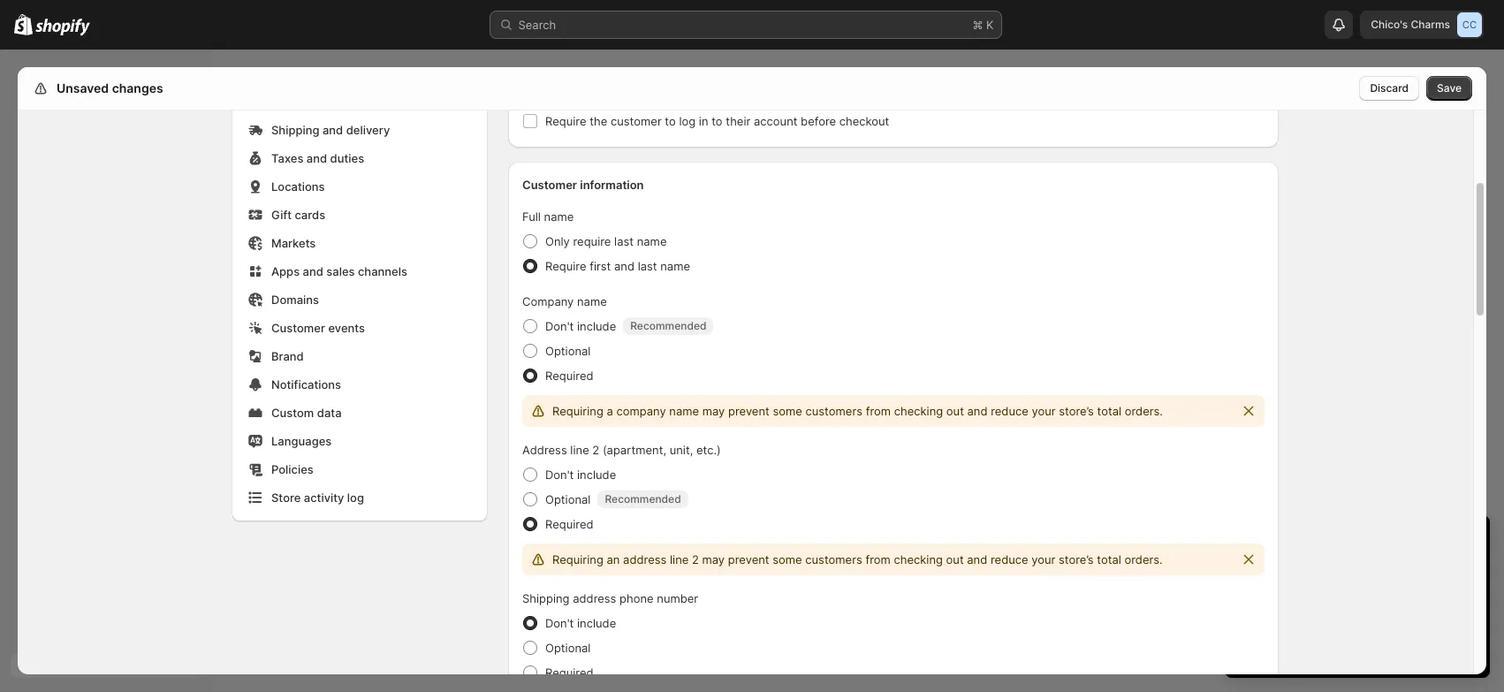 Task type: locate. For each thing, give the bounding box(es) containing it.
languages
[[271, 434, 332, 448]]

2 store's from the top
[[1059, 552, 1094, 567]]

3
[[1409, 609, 1416, 623]]

to right plan
[[1316, 591, 1327, 606]]

notifications link
[[243, 372, 476, 397]]

1 horizontal spatial just
[[1322, 531, 1352, 552]]

address right an
[[623, 552, 667, 567]]

requiring up address
[[552, 404, 604, 418]]

required for requiring an address line 2 may prevent some customers from checking out and reduce your store's total orders.
[[545, 517, 594, 531]]

1 vertical spatial log
[[347, 491, 364, 505]]

0 vertical spatial shipping
[[271, 123, 320, 137]]

recommended for don't include
[[630, 319, 707, 332]]

0 vertical spatial a
[[607, 404, 613, 418]]

only require last name
[[545, 234, 667, 248]]

1 vertical spatial customers
[[806, 552, 863, 567]]

1 checking from the top
[[894, 404, 943, 418]]

a
[[607, 404, 613, 418], [1280, 591, 1287, 606]]

don't down company name
[[545, 319, 574, 333]]

line up number
[[670, 552, 689, 567]]

1 your from the top
[[1243, 531, 1281, 552]]

store activity log
[[271, 491, 364, 505]]

0 vertical spatial trial
[[1286, 531, 1317, 552]]

1 vertical spatial store's
[[1059, 552, 1094, 567]]

name up only
[[544, 210, 574, 224]]

1 vertical spatial recommended
[[605, 492, 681, 506]]

trial left ends
[[1271, 563, 1291, 577]]

0 horizontal spatial shopify image
[[14, 14, 33, 35]]

2 don't include from the top
[[545, 468, 616, 482]]

1 vertical spatial required
[[545, 517, 594, 531]]

custom data
[[271, 406, 342, 420]]

to for select
[[1316, 591, 1327, 606]]

don't down the shipping address phone number
[[545, 616, 574, 630]]

1 total from the top
[[1097, 404, 1122, 418]]

shipping and delivery link
[[243, 118, 476, 142]]

trial up the months.
[[1443, 591, 1463, 606]]

1 vertical spatial orders.
[[1125, 552, 1163, 567]]

0 horizontal spatial just
[[1261, 609, 1281, 623]]

optional down address
[[545, 492, 591, 507]]

brand link
[[243, 344, 476, 369]]

2 orders. from the top
[[1125, 552, 1163, 567]]

0 vertical spatial some
[[773, 404, 803, 418]]

name down the only require last name
[[661, 259, 690, 273]]

1 vertical spatial optional
[[545, 492, 591, 507]]

a left plan
[[1280, 591, 1287, 606]]

1 vertical spatial don't include
[[545, 468, 616, 482]]

from
[[866, 404, 891, 418], [866, 552, 891, 567]]

a for requiring
[[607, 404, 613, 418]]

2 horizontal spatial to
[[1316, 591, 1327, 606]]

0 vertical spatial store's
[[1059, 404, 1094, 418]]

0 vertical spatial requiring
[[552, 404, 604, 418]]

line inside alert
[[670, 552, 689, 567]]

0 vertical spatial orders.
[[1125, 404, 1163, 418]]

shipping
[[271, 123, 320, 137], [522, 591, 570, 606]]

store's
[[1059, 404, 1094, 418], [1059, 552, 1094, 567]]

0 vertical spatial don't
[[545, 319, 574, 333]]

1 some from the top
[[773, 404, 803, 418]]

orders.
[[1125, 404, 1163, 418], [1125, 552, 1163, 567]]

2 vertical spatial don't include
[[545, 616, 616, 630]]

2 out from the top
[[946, 552, 964, 567]]

a inside alert
[[607, 404, 613, 418]]

trial inside select a plan to extend your shopify trial for just $1/month for your first 3 months.
[[1443, 591, 1463, 606]]

1 vertical spatial include
[[577, 468, 616, 482]]

1 horizontal spatial address
[[623, 552, 667, 567]]

name inside alert
[[669, 404, 699, 418]]

2 vertical spatial required
[[545, 666, 594, 680]]

0 horizontal spatial shipping
[[271, 123, 320, 137]]

your up your trial ends on
[[1243, 531, 1281, 552]]

1 don't include from the top
[[545, 319, 616, 333]]

1 store's from the top
[[1059, 404, 1094, 418]]

1 required from the top
[[545, 369, 594, 383]]

your trial ends on
[[1243, 563, 1341, 577]]

2 total from the top
[[1097, 552, 1122, 567]]

1 vertical spatial shipping
[[522, 591, 570, 606]]

1 vertical spatial first
[[1384, 609, 1405, 623]]

1 may from the top
[[703, 404, 725, 418]]

last
[[614, 234, 634, 248], [638, 259, 657, 273]]

data
[[317, 406, 342, 420]]

include down address line 2 (apartment, unit, etc.)
[[577, 468, 616, 482]]

1 vertical spatial requiring
[[552, 552, 604, 567]]

line
[[570, 443, 589, 457], [670, 552, 689, 567]]

1 vertical spatial your
[[1243, 563, 1267, 577]]

required
[[545, 369, 594, 383], [545, 517, 594, 531], [545, 666, 594, 680]]

total
[[1097, 404, 1122, 418], [1097, 552, 1122, 567]]

and
[[323, 123, 343, 137], [307, 151, 327, 165], [614, 259, 635, 273], [303, 264, 323, 278], [968, 404, 988, 418], [967, 552, 988, 567]]

0 vertical spatial line
[[570, 443, 589, 457]]

recommended down require first and last name
[[630, 319, 707, 332]]

1 vertical spatial just
[[1261, 609, 1281, 623]]

save button
[[1427, 76, 1473, 101]]

don't include down address
[[545, 468, 616, 482]]

company
[[522, 294, 574, 309]]

apps and sales channels link
[[243, 259, 476, 284]]

require down only
[[545, 259, 587, 273]]

2 requiring from the top
[[552, 552, 604, 567]]

trial for ends
[[1271, 563, 1291, 577]]

first down the only require last name
[[590, 259, 611, 273]]

don't down address
[[545, 468, 574, 482]]

last down the only require last name
[[638, 259, 657, 273]]

0 vertical spatial first
[[590, 259, 611, 273]]

2 your from the top
[[1243, 563, 1267, 577]]

0 vertical spatial include
[[577, 319, 616, 333]]

required down address
[[545, 517, 594, 531]]

include
[[577, 319, 616, 333], [577, 468, 616, 482], [577, 616, 616, 630]]

2 some from the top
[[773, 552, 802, 567]]

your up select
[[1243, 563, 1267, 577]]

2 may from the top
[[702, 552, 725, 567]]

shopify
[[1398, 591, 1439, 606]]

customer events
[[271, 321, 365, 335]]

2 left (apartment,
[[593, 443, 600, 457]]

1 vertical spatial a
[[1280, 591, 1287, 606]]

discard
[[1371, 81, 1409, 95]]

0 vertical spatial just
[[1322, 531, 1352, 552]]

0 vertical spatial customers
[[806, 404, 863, 418]]

1 vertical spatial line
[[670, 552, 689, 567]]

requiring left an
[[552, 552, 604, 567]]

1 horizontal spatial log
[[679, 114, 696, 128]]

required down the shipping address phone number
[[545, 666, 594, 680]]

don't include
[[545, 319, 616, 333], [545, 468, 616, 482], [545, 616, 616, 630]]

1 horizontal spatial a
[[1280, 591, 1287, 606]]

markets
[[271, 236, 316, 250]]

name down require first and last name
[[577, 294, 607, 309]]

2 vertical spatial include
[[577, 616, 616, 630]]

2 require from the top
[[545, 259, 587, 273]]

require left 'the'
[[545, 114, 587, 128]]

0 horizontal spatial log
[[347, 491, 364, 505]]

0 horizontal spatial for
[[1243, 609, 1258, 623]]

0 vertical spatial from
[[866, 404, 891, 418]]

your for your trial just started
[[1243, 531, 1281, 552]]

customers
[[806, 404, 863, 418], [806, 552, 863, 567]]

for down select
[[1243, 609, 1258, 623]]

3 don't include from the top
[[545, 616, 616, 630]]

customer
[[522, 178, 577, 192], [271, 321, 325, 335]]

1 vertical spatial customer
[[271, 321, 325, 335]]

requiring a company name may prevent some customers from checking out and reduce your store's total orders.
[[552, 404, 1163, 418]]

1 vertical spatial 2
[[692, 552, 699, 567]]

2 include from the top
[[577, 468, 616, 482]]

your inside dropdown button
[[1243, 531, 1281, 552]]

1 require from the top
[[545, 114, 587, 128]]

prevent
[[728, 404, 770, 418], [728, 552, 770, 567]]

1 requiring from the top
[[552, 404, 604, 418]]

required down company name
[[545, 369, 594, 383]]

languages link
[[243, 429, 476, 453]]

checking
[[894, 404, 943, 418], [894, 552, 943, 567]]

0 horizontal spatial first
[[590, 259, 611, 273]]

company
[[617, 404, 666, 418]]

some
[[773, 404, 803, 418], [773, 552, 802, 567]]

name up unit,
[[669, 404, 699, 418]]

recommended down (apartment,
[[605, 492, 681, 506]]

2 don't from the top
[[545, 468, 574, 482]]

phone
[[620, 591, 654, 606]]

notifications
[[271, 377, 341, 392]]

for
[[1243, 609, 1258, 623], [1339, 609, 1354, 623]]

0 vertical spatial prevent
[[728, 404, 770, 418]]

0 vertical spatial required
[[545, 369, 594, 383]]

policies
[[271, 462, 314, 476]]

0 vertical spatial log
[[679, 114, 696, 128]]

just down select
[[1261, 609, 1281, 623]]

1 horizontal spatial shipping
[[522, 591, 570, 606]]

channels
[[358, 264, 407, 278]]

1 vertical spatial trial
[[1271, 563, 1291, 577]]

settings
[[53, 80, 103, 95]]

first left 3
[[1384, 609, 1405, 623]]

1 customers from the top
[[806, 404, 863, 418]]

3 optional from the top
[[545, 641, 591, 655]]

1 vertical spatial out
[[946, 552, 964, 567]]

name
[[544, 210, 574, 224], [637, 234, 667, 248], [661, 259, 690, 273], [577, 294, 607, 309], [669, 404, 699, 418]]

to
[[665, 114, 676, 128], [712, 114, 723, 128], [1316, 591, 1327, 606]]

0 vertical spatial checking
[[894, 404, 943, 418]]

3 include from the top
[[577, 616, 616, 630]]

settings dialog
[[18, 0, 1487, 692]]

don't include down company name
[[545, 319, 616, 333]]

1 vertical spatial don't
[[545, 468, 574, 482]]

0 vertical spatial 2
[[593, 443, 600, 457]]

0 vertical spatial your
[[1243, 531, 1281, 552]]

1 horizontal spatial 2
[[692, 552, 699, 567]]

0 vertical spatial recommended
[[630, 319, 707, 332]]

may
[[703, 404, 725, 418], [702, 552, 725, 567]]

last up require first and last name
[[614, 234, 634, 248]]

0 vertical spatial may
[[703, 404, 725, 418]]

0 vertical spatial address
[[623, 552, 667, 567]]

0 horizontal spatial a
[[607, 404, 613, 418]]

unit,
[[670, 443, 693, 457]]

0 vertical spatial require
[[545, 114, 587, 128]]

0 vertical spatial don't include
[[545, 319, 616, 333]]

1 vertical spatial may
[[702, 552, 725, 567]]

don't include down the shipping address phone number
[[545, 616, 616, 630]]

1 optional from the top
[[545, 344, 591, 358]]

0 vertical spatial out
[[947, 404, 964, 418]]

2 for from the left
[[1339, 609, 1354, 623]]

in
[[699, 114, 709, 128]]

0 vertical spatial optional
[[545, 344, 591, 358]]

1 vertical spatial from
[[866, 552, 891, 567]]

requiring a company name may prevent some customers from checking out and reduce your store's total orders. alert
[[522, 395, 1265, 427]]

2 vertical spatial don't
[[545, 616, 574, 630]]

taxes
[[271, 151, 304, 165]]

address left phone
[[573, 591, 617, 606]]

0 horizontal spatial line
[[570, 443, 589, 457]]

out
[[947, 404, 964, 418], [946, 552, 964, 567]]

3 don't from the top
[[545, 616, 574, 630]]

1 horizontal spatial first
[[1384, 609, 1405, 623]]

cards
[[295, 208, 325, 222]]

first
[[590, 259, 611, 273], [1384, 609, 1405, 623]]

1 vertical spatial require
[[545, 259, 587, 273]]

domains
[[271, 293, 319, 307]]

log left in
[[679, 114, 696, 128]]

just up on
[[1322, 531, 1352, 552]]

0 vertical spatial reduce
[[991, 404, 1029, 418]]

dialog
[[1494, 67, 1505, 674]]

2 customers from the top
[[806, 552, 863, 567]]

trial up ends
[[1286, 531, 1317, 552]]

1 vertical spatial total
[[1097, 552, 1122, 567]]

0 vertical spatial total
[[1097, 404, 1122, 418]]

your trial just started button
[[1225, 515, 1490, 552]]

a inside select a plan to extend your shopify trial for just $1/month for your first 3 months.
[[1280, 591, 1287, 606]]

⌘ k
[[973, 18, 994, 32]]

account
[[754, 114, 798, 128]]

0 vertical spatial last
[[614, 234, 634, 248]]

0 horizontal spatial address
[[573, 591, 617, 606]]

for down extend
[[1339, 609, 1354, 623]]

include down the shipping address phone number
[[577, 616, 616, 630]]

plan
[[1290, 591, 1313, 606]]

1 horizontal spatial for
[[1339, 609, 1354, 623]]

1 horizontal spatial customer
[[522, 178, 577, 192]]

customer up 'full name'
[[522, 178, 577, 192]]

don't include for line
[[545, 468, 616, 482]]

to inside select a plan to extend your shopify trial for just $1/month for your first 3 months.
[[1316, 591, 1327, 606]]

a left company
[[607, 404, 613, 418]]

1 vertical spatial checking
[[894, 552, 943, 567]]

recommended
[[630, 319, 707, 332], [605, 492, 681, 506]]

optional down company name
[[545, 344, 591, 358]]

optional down the shipping address phone number
[[545, 641, 591, 655]]

include down company name
[[577, 319, 616, 333]]

0 horizontal spatial customer
[[271, 321, 325, 335]]

2
[[593, 443, 600, 457], [692, 552, 699, 567]]

1 horizontal spatial last
[[638, 259, 657, 273]]

your
[[1243, 531, 1281, 552], [1243, 563, 1267, 577]]

include for line
[[577, 468, 616, 482]]

0 horizontal spatial to
[[665, 114, 676, 128]]

line right address
[[570, 443, 589, 457]]

2 vertical spatial trial
[[1443, 591, 1463, 606]]

customer down domains
[[271, 321, 325, 335]]

2 up number
[[692, 552, 699, 567]]

to left in
[[665, 114, 676, 128]]

1 vertical spatial some
[[773, 552, 802, 567]]

1 horizontal spatial line
[[670, 552, 689, 567]]

requiring
[[552, 404, 604, 418], [552, 552, 604, 567]]

2 required from the top
[[545, 517, 594, 531]]

shopify image
[[14, 14, 33, 35], [36, 18, 90, 36]]

1 vertical spatial last
[[638, 259, 657, 273]]

2 vertical spatial optional
[[545, 641, 591, 655]]

to right in
[[712, 114, 723, 128]]

chico's
[[1371, 18, 1408, 31]]

0 vertical spatial customer
[[522, 178, 577, 192]]

1 orders. from the top
[[1125, 404, 1163, 418]]

optional
[[545, 344, 591, 358], [545, 492, 591, 507], [545, 641, 591, 655]]

trial inside dropdown button
[[1286, 531, 1317, 552]]

1 include from the top
[[577, 319, 616, 333]]

log down "policies" link
[[347, 491, 364, 505]]



Task type: describe. For each thing, give the bounding box(es) containing it.
customer
[[611, 114, 662, 128]]

customers inside requiring a company name may prevent some customers from checking out and reduce your store's total orders. alert
[[806, 404, 863, 418]]

1 for from the left
[[1243, 609, 1258, 623]]

taxes and duties
[[271, 151, 364, 165]]

0 horizontal spatial 2
[[593, 443, 600, 457]]

2 optional from the top
[[545, 492, 591, 507]]

gift cards link
[[243, 202, 476, 227]]

⌘
[[973, 18, 983, 32]]

name up require first and last name
[[637, 234, 667, 248]]

search
[[518, 18, 556, 32]]

months.
[[1419, 609, 1463, 623]]

require first and last name
[[545, 259, 690, 273]]

recommended for optional
[[605, 492, 681, 506]]

number
[[657, 591, 699, 606]]

select a plan to extend your shopify trial for just $1/month for your first 3 months.
[[1243, 591, 1463, 623]]

trial for just
[[1286, 531, 1317, 552]]

gift
[[271, 208, 292, 222]]

customer information
[[522, 178, 644, 192]]

optional for shipping
[[545, 641, 591, 655]]

2 inside alert
[[692, 552, 699, 567]]

store
[[271, 491, 301, 505]]

address line 2 (apartment, unit, etc.)
[[522, 443, 721, 457]]

locations
[[271, 179, 325, 194]]

a for select
[[1280, 591, 1287, 606]]

duties
[[330, 151, 364, 165]]

custom
[[271, 406, 314, 420]]

apps
[[271, 264, 300, 278]]

0 horizontal spatial last
[[614, 234, 634, 248]]

shipping and delivery
[[271, 123, 390, 137]]

requiring for requiring a company name may prevent some customers from checking out and reduce your store's total orders.
[[552, 404, 604, 418]]

their
[[726, 114, 751, 128]]

started
[[1357, 531, 1418, 552]]

sales
[[326, 264, 355, 278]]

full
[[522, 210, 541, 224]]

to for require
[[665, 114, 676, 128]]

save
[[1437, 81, 1462, 95]]

store activity log link
[[243, 485, 476, 510]]

information
[[580, 178, 644, 192]]

company name
[[522, 294, 607, 309]]

the
[[590, 114, 608, 128]]

requiring an address line 2 may prevent some customers from checking out and reduce your store's total orders.
[[552, 552, 1163, 567]]

k
[[987, 18, 994, 32]]

taxes and duties link
[[243, 146, 476, 171]]

address inside alert
[[623, 552, 667, 567]]

1 vertical spatial address
[[573, 591, 617, 606]]

only
[[545, 234, 570, 248]]

orders. inside requiring a company name may prevent some customers from checking out and reduce your store's total orders. alert
[[1125, 404, 1163, 418]]

requiring for requiring an address line 2 may prevent some customers from checking out and reduce your store's total orders.
[[552, 552, 604, 567]]

extend
[[1330, 591, 1368, 606]]

discard button
[[1360, 76, 1420, 101]]

shipping address phone number
[[522, 591, 699, 606]]

on
[[1324, 563, 1338, 577]]

customer events link
[[243, 316, 476, 340]]

ends
[[1294, 563, 1321, 577]]

unsaved
[[57, 80, 109, 95]]

shipping for shipping and delivery
[[271, 123, 320, 137]]

customer for customer information
[[522, 178, 577, 192]]

etc.)
[[697, 443, 721, 457]]

requiring an address line 2 may prevent some customers from checking out and reduce your store's total orders. alert
[[522, 544, 1265, 575]]

just inside your trial just started dropdown button
[[1322, 531, 1352, 552]]

don't for address
[[545, 468, 574, 482]]

$1/month
[[1284, 609, 1335, 623]]

1 from from the top
[[866, 404, 891, 418]]

custom data link
[[243, 400, 476, 425]]

3 required from the top
[[545, 666, 594, 680]]

an
[[607, 552, 620, 567]]

require
[[573, 234, 611, 248]]

require the customer to log in to their account before checkout
[[545, 114, 890, 128]]

customers inside requiring an address line 2 may prevent some customers from checking out and reduce your store's total orders. alert
[[806, 552, 863, 567]]

policies link
[[243, 457, 476, 482]]

first inside select a plan to extend your shopify trial for just $1/month for your first 3 months.
[[1384, 609, 1405, 623]]

events
[[328, 321, 365, 335]]

address
[[522, 443, 567, 457]]

1 horizontal spatial to
[[712, 114, 723, 128]]

require for require the customer to log in to their account before checkout
[[545, 114, 587, 128]]

full name
[[522, 210, 574, 224]]

delivery
[[346, 123, 390, 137]]

shipping for shipping address phone number
[[522, 591, 570, 606]]

chico's charms image
[[1458, 12, 1482, 37]]

required for requiring a company name may prevent some customers from checking out and reduce your store's total orders.
[[545, 369, 594, 383]]

your trial just started
[[1243, 531, 1418, 552]]

1 horizontal spatial shopify image
[[36, 18, 90, 36]]

activity
[[304, 491, 344, 505]]

apps and sales channels
[[271, 264, 407, 278]]

markets link
[[243, 231, 476, 255]]

2 from from the top
[[866, 552, 891, 567]]

before
[[801, 114, 836, 128]]

changes
[[112, 80, 163, 95]]

unsaved changes
[[57, 80, 163, 95]]

1 don't from the top
[[545, 319, 574, 333]]

locations link
[[243, 174, 476, 199]]

1 vertical spatial reduce
[[991, 552, 1029, 567]]

just inside select a plan to extend your shopify trial for just $1/month for your first 3 months.
[[1261, 609, 1281, 623]]

1 vertical spatial prevent
[[728, 552, 770, 567]]

first inside "settings" dialog
[[590, 259, 611, 273]]

select
[[1243, 591, 1277, 606]]

don't for shipping
[[545, 616, 574, 630]]

domains link
[[243, 287, 476, 312]]

brand
[[271, 349, 304, 363]]

gift cards
[[271, 208, 325, 222]]

checkout
[[840, 114, 890, 128]]

charms
[[1411, 18, 1451, 31]]

(apartment,
[[603, 443, 667, 457]]

don't include for address
[[545, 616, 616, 630]]

2 checking from the top
[[894, 552, 943, 567]]

orders. inside requiring an address line 2 may prevent some customers from checking out and reduce your store's total orders. alert
[[1125, 552, 1163, 567]]

optional for company
[[545, 344, 591, 358]]

require for require first and last name
[[545, 259, 587, 273]]

your trial just started element
[[1225, 561, 1490, 678]]

1 out from the top
[[947, 404, 964, 418]]

customer for customer events
[[271, 321, 325, 335]]

your for your trial ends on
[[1243, 563, 1267, 577]]

include for address
[[577, 616, 616, 630]]

chico's charms
[[1371, 18, 1451, 31]]



Task type: vqa. For each thing, say whether or not it's contained in the screenshot.
THE SETUP GUIDE region
no



